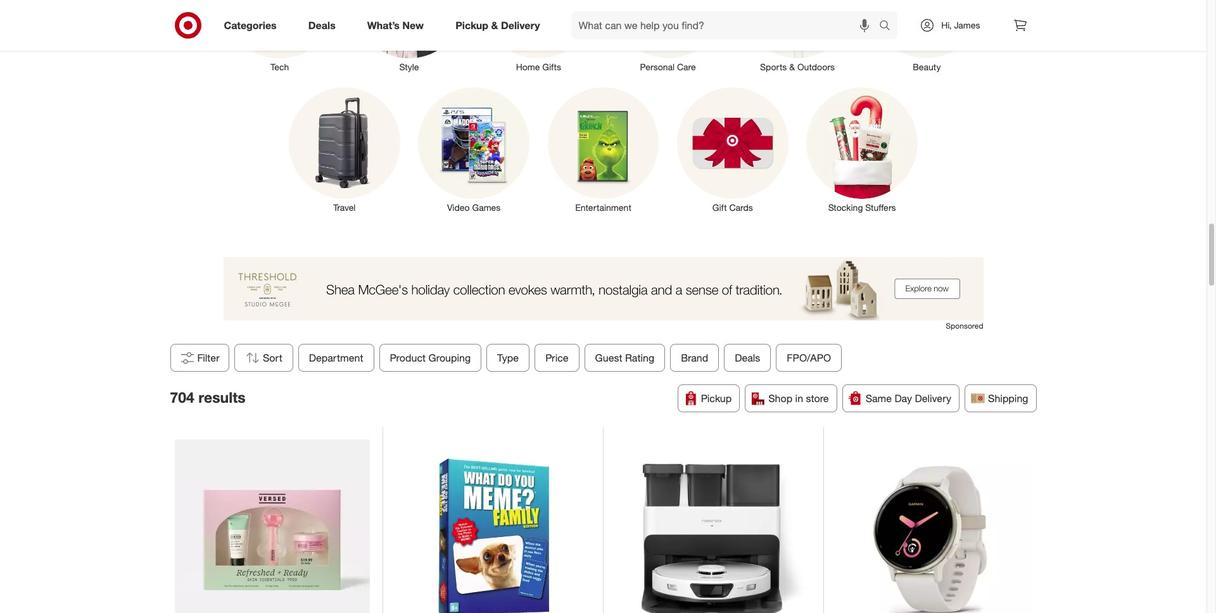 Task type: locate. For each thing, give the bounding box(es) containing it.
&
[[491, 19, 498, 31], [789, 62, 795, 72]]

0 horizontal spatial delivery
[[501, 19, 540, 31]]

department button
[[298, 344, 374, 372]]

0 vertical spatial delivery
[[501, 19, 540, 31]]

gift
[[713, 202, 727, 213]]

deals left what's
[[308, 19, 336, 31]]

0 vertical spatial &
[[491, 19, 498, 31]]

1 horizontal spatial deals
[[735, 352, 760, 364]]

0 horizontal spatial deals
[[308, 19, 336, 31]]

search
[[874, 20, 904, 33]]

james
[[954, 20, 980, 30]]

pickup inside pickup & delivery link
[[456, 19, 488, 31]]

tech
[[270, 62, 289, 72]]

pickup inside pickup button
[[701, 392, 732, 405]]

pickup down the brand
[[701, 392, 732, 405]]

& for pickup
[[491, 19, 498, 31]]

brand
[[681, 352, 708, 364]]

delivery
[[501, 19, 540, 31], [915, 392, 951, 405]]

0 vertical spatial pickup
[[456, 19, 488, 31]]

delivery inside button
[[915, 392, 951, 405]]

fpo/apo
[[787, 352, 831, 364]]

sort button
[[234, 344, 293, 372]]

search button
[[874, 11, 904, 42]]

home gifts
[[516, 62, 561, 72]]

What can we help you find? suggestions appear below search field
[[571, 11, 883, 39]]

delivery right day
[[915, 392, 951, 405]]

garmin vivoactive 5 ivory and cream gold image
[[836, 440, 1032, 613], [836, 440, 1032, 613]]

tech link
[[215, 0, 344, 74]]

1 vertical spatial deals
[[735, 352, 760, 364]]

pickup for pickup & delivery
[[456, 19, 488, 31]]

price button
[[534, 344, 579, 372]]

stocking
[[828, 202, 863, 213]]

versed refreshed and ready skin essentials trio gift set - 1.3oz/3pc image
[[175, 440, 370, 613], [175, 440, 370, 613]]

shop in store
[[769, 392, 829, 405]]

deals inside button
[[735, 352, 760, 364]]

day
[[895, 392, 912, 405]]

1 horizontal spatial pickup
[[701, 392, 732, 405]]

type button
[[486, 344, 529, 372]]

roborock s7 max ultra robot vacuum white image
[[616, 440, 811, 613], [616, 440, 811, 613]]

& for sports
[[789, 62, 795, 72]]

1 vertical spatial delivery
[[915, 392, 951, 405]]

pickup
[[456, 19, 488, 31], [701, 392, 732, 405]]

deals right the brand
[[735, 352, 760, 364]]

1 horizontal spatial &
[[789, 62, 795, 72]]

1 horizontal spatial delivery
[[915, 392, 951, 405]]

travel link
[[280, 85, 409, 214]]

price
[[545, 352, 568, 364]]

entertainment link
[[539, 85, 668, 214]]

shop in store button
[[745, 384, 837, 412]]

care
[[677, 62, 696, 72]]

deals for deals button
[[735, 352, 760, 364]]

1 vertical spatial &
[[789, 62, 795, 72]]

new
[[402, 19, 424, 31]]

grouping
[[428, 352, 470, 364]]

pickup right new at the left top of page
[[456, 19, 488, 31]]

cards
[[729, 202, 753, 213]]

beauty
[[913, 62, 941, 72]]

what do you meme? family edition game image
[[395, 440, 590, 613], [395, 440, 590, 613]]

type
[[497, 352, 519, 364]]

0 horizontal spatial pickup
[[456, 19, 488, 31]]

deals
[[308, 19, 336, 31], [735, 352, 760, 364]]

product grouping button
[[379, 344, 481, 372]]

filter
[[197, 352, 220, 364]]

hi, james
[[941, 20, 980, 30]]

advertisement region
[[223, 257, 983, 320]]

shop
[[769, 392, 793, 405]]

product
[[390, 352, 425, 364]]

deals for deals link
[[308, 19, 336, 31]]

delivery up home
[[501, 19, 540, 31]]

704
[[170, 388, 194, 406]]

results
[[198, 388, 246, 406]]

beauty link
[[862, 0, 992, 74]]

gift cards link
[[668, 85, 798, 214]]

stocking stuffers link
[[798, 85, 927, 214]]

0 vertical spatial deals
[[308, 19, 336, 31]]

0 horizontal spatial &
[[491, 19, 498, 31]]

delivery for same day delivery
[[915, 392, 951, 405]]

style link
[[344, 0, 474, 74]]

personal care link
[[603, 0, 733, 74]]

1 vertical spatial pickup
[[701, 392, 732, 405]]



Task type: describe. For each thing, give the bounding box(es) containing it.
stocking stuffers
[[828, 202, 896, 213]]

pickup for pickup
[[701, 392, 732, 405]]

filter button
[[170, 344, 229, 372]]

what's
[[367, 19, 400, 31]]

delivery for pickup & delivery
[[501, 19, 540, 31]]

games
[[472, 202, 501, 213]]

product grouping
[[390, 352, 470, 364]]

outdoors
[[797, 62, 835, 72]]

deals button
[[724, 344, 771, 372]]

video games
[[447, 202, 501, 213]]

hi,
[[941, 20, 952, 30]]

categories link
[[213, 11, 292, 39]]

categories
[[224, 19, 277, 31]]

same
[[866, 392, 892, 405]]

pickup button
[[678, 384, 740, 412]]

entertainment
[[575, 202, 631, 213]]

rating
[[625, 352, 654, 364]]

guest rating button
[[584, 344, 665, 372]]

video
[[447, 202, 470, 213]]

sports & outdoors link
[[733, 0, 862, 74]]

home gifts link
[[474, 0, 603, 74]]

home
[[516, 62, 540, 72]]

guest rating
[[595, 352, 654, 364]]

in
[[795, 392, 803, 405]]

gifts
[[542, 62, 561, 72]]

gift cards
[[713, 202, 753, 213]]

pickup & delivery link
[[445, 11, 556, 39]]

704 results
[[170, 388, 246, 406]]

what's new
[[367, 19, 424, 31]]

brand button
[[670, 344, 719, 372]]

sports
[[760, 62, 787, 72]]

video games link
[[409, 85, 539, 214]]

stuffers
[[865, 202, 896, 213]]

store
[[806, 392, 829, 405]]

guest
[[595, 352, 622, 364]]

personal care
[[640, 62, 696, 72]]

deals link
[[298, 11, 351, 39]]

style
[[399, 62, 419, 72]]

sort
[[263, 352, 282, 364]]

what's new link
[[356, 11, 440, 39]]

travel
[[333, 202, 356, 213]]

shipping button
[[965, 384, 1037, 412]]

same day delivery button
[[842, 384, 960, 412]]

pickup & delivery
[[456, 19, 540, 31]]

sports & outdoors
[[760, 62, 835, 72]]

department
[[309, 352, 363, 364]]

personal
[[640, 62, 675, 72]]

sponsored
[[946, 321, 983, 331]]

same day delivery
[[866, 392, 951, 405]]

fpo/apo button
[[776, 344, 842, 372]]

shipping
[[988, 392, 1028, 405]]



Task type: vqa. For each thing, say whether or not it's contained in the screenshot.
Games
yes



